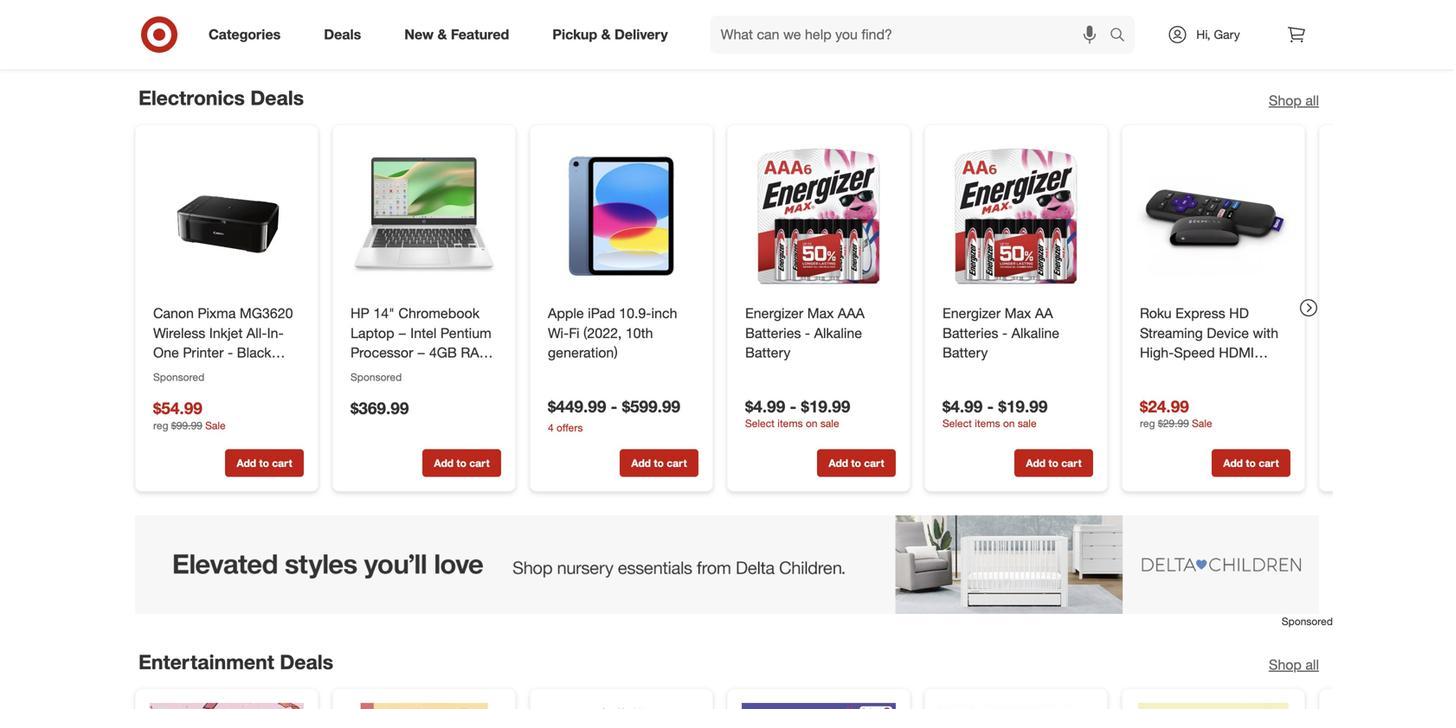Task type: locate. For each thing, give the bounding box(es) containing it.
&
[[438, 26, 447, 43], [601, 26, 611, 43]]

wi- down "apple"
[[548, 325, 569, 342]]

0 horizontal spatial fi
[[569, 325, 580, 342]]

fi
[[569, 325, 580, 342], [1188, 384, 1199, 401]]

2 items from the left
[[975, 417, 1000, 430]]

new & featured link
[[390, 16, 531, 54]]

0 horizontal spatial max
[[807, 305, 834, 322]]

0 vertical spatial shop all link
[[1269, 91, 1319, 111]]

2 all from the top
[[1306, 657, 1319, 674]]

shop all for entertainment deals
[[1269, 657, 1319, 674]]

energizer max aaa batteries - alkaline battery image
[[742, 139, 896, 293], [742, 139, 896, 293]]

2 sale from the left
[[1018, 417, 1037, 430]]

hi,
[[1196, 27, 1211, 42]]

1 horizontal spatial sale
[[1018, 417, 1037, 430]]

1 horizontal spatial max
[[1005, 305, 1031, 322]]

sale for energizer max aaa batteries - alkaline battery
[[820, 417, 839, 430]]

1 batteries from the left
[[745, 325, 801, 342]]

& for new
[[438, 26, 447, 43]]

entertainment
[[138, 650, 274, 674]]

1 shop all link from the top
[[1269, 91, 1319, 111]]

battery
[[745, 345, 791, 361], [943, 345, 988, 361]]

add to cart button for canon pixma mg3620 wireless inkjet all-in- one printer - black (0515c002)
[[225, 449, 304, 477]]

categories
[[209, 26, 281, 43]]

battery inside 'energizer max aa batteries - alkaline battery'
[[943, 345, 988, 361]]

2 on from the left
[[1003, 417, 1015, 430]]

2 & from the left
[[601, 26, 611, 43]]

hp 14" chromebook laptop – intel pentium processor – 4gb ram – 128gb flash storage – teal (14a-na0062tg) link
[[351, 304, 498, 401]]

1 horizontal spatial energizer
[[943, 305, 1001, 322]]

to for energizer max aaa batteries - alkaline battery
[[851, 457, 861, 470]]

delivery
[[615, 26, 668, 43]]

reg
[[1140, 417, 1155, 430], [153, 419, 168, 432]]

0 horizontal spatial battery
[[745, 345, 791, 361]]

2 vertical spatial deals
[[280, 650, 333, 674]]

in-
[[267, 325, 284, 342]]

1 horizontal spatial batteries
[[943, 325, 998, 342]]

little blue truck's valentine - by alice schertle (hardcover) image
[[939, 704, 1093, 710]]

– left teal
[[351, 384, 359, 401]]

search
[[1102, 28, 1143, 45]]

energizer inside 'energizer max aa batteries - alkaline battery'
[[943, 305, 1001, 322]]

2 shop from the top
[[1269, 657, 1302, 674]]

1 horizontal spatial $4.99 - $19.99 select items on sale
[[943, 397, 1048, 430]]

& right new
[[438, 26, 447, 43]]

sale
[[1192, 417, 1212, 430], [205, 419, 226, 432]]

1 horizontal spatial sponsored
[[351, 371, 402, 384]]

add for apple ipad 10.9-inch wi-fi (2022, 10th generation)
[[631, 457, 651, 470]]

add to cart for energizer max aaa batteries - alkaline battery
[[829, 457, 884, 470]]

$449.99 - $599.99 4 offers
[[548, 397, 680, 434]]

0 horizontal spatial $4.99 - $19.99 select items on sale
[[745, 397, 850, 430]]

add for hp 14" chromebook laptop – intel pentium processor – 4gb ram – 128gb flash storage – teal (14a-na0062tg)
[[434, 457, 454, 470]]

all for entertainment deals
[[1306, 657, 1319, 674]]

1 horizontal spatial &
[[601, 26, 611, 43]]

2 battery from the left
[[943, 345, 988, 361]]

0 horizontal spatial reg
[[153, 419, 168, 432]]

pickup & delivery link
[[538, 16, 690, 54]]

batteries inside energizer max aaa batteries - alkaline battery
[[745, 325, 801, 342]]

0 vertical spatial black
[[237, 345, 271, 361]]

alkaline for aaa
[[814, 325, 862, 342]]

printer
[[183, 345, 224, 361]]

pentium
[[440, 325, 491, 342]]

canon
[[153, 305, 194, 322]]

1 on from the left
[[806, 417, 818, 430]]

0 horizontal spatial items
[[778, 417, 803, 430]]

1 horizontal spatial reg
[[1140, 417, 1155, 430]]

1 horizontal spatial black
[[1212, 384, 1246, 401]]

2 energizer from the left
[[943, 305, 1001, 322]]

1 select from the left
[[745, 417, 775, 430]]

0 vertical spatial shop
[[1269, 92, 1302, 109]]

add to cart button
[[817, 0, 896, 26], [1014, 0, 1093, 26], [225, 449, 304, 477], [422, 449, 501, 477], [620, 449, 699, 477], [817, 449, 896, 477], [1014, 449, 1093, 477], [1212, 449, 1291, 477]]

4
[[548, 421, 554, 434]]

2 $4.99 from the left
[[943, 397, 983, 417]]

black
[[237, 345, 271, 361], [1212, 384, 1246, 401]]

batteries for energizer max aaa batteries - alkaline battery
[[745, 325, 801, 342]]

- inside canon pixma mg3620 wireless inkjet all-in- one printer - black (0515c002)
[[228, 345, 233, 361]]

add to cart for roku express hd streaming device with high-speed hdmi cable, simple remote, and wi-fi - black
[[1223, 457, 1279, 470]]

laptop
[[351, 325, 394, 342]]

canon pixma mg3620 wireless inkjet all-in- one printer - black (0515c002) link
[[153, 304, 300, 381]]

0 horizontal spatial energizer
[[745, 305, 803, 322]]

new & featured
[[404, 26, 509, 43]]

alkaline inside energizer max aaa batteries - alkaline battery
[[814, 325, 862, 342]]

2 alkaline from the left
[[1011, 325, 1060, 342]]

1 vertical spatial shop
[[1269, 657, 1302, 674]]

1 & from the left
[[438, 26, 447, 43]]

& for pickup
[[601, 26, 611, 43]]

-
[[805, 325, 810, 342], [1002, 325, 1008, 342], [228, 345, 233, 361], [1203, 384, 1208, 401], [611, 397, 617, 417], [790, 397, 797, 417], [987, 397, 994, 417]]

$4.99 - $19.99 select items on sale down energizer max aaa batteries - alkaline battery
[[745, 397, 850, 430]]

1 $4.99 - $19.99 select items on sale from the left
[[745, 397, 850, 430]]

roku
[[1140, 305, 1172, 322]]

cart for roku express hd streaming device with high-speed hdmi cable, simple remote, and wi-fi - black
[[1259, 457, 1279, 470]]

to
[[851, 6, 861, 19], [1049, 6, 1059, 19], [259, 457, 269, 470], [457, 457, 466, 470], [654, 457, 664, 470], [851, 457, 861, 470], [1049, 457, 1059, 470], [1246, 457, 1256, 470]]

add for canon pixma mg3620 wireless inkjet all-in- one printer - black (0515c002)
[[237, 457, 256, 470]]

1 horizontal spatial fi
[[1188, 384, 1199, 401]]

0 horizontal spatial wi-
[[548, 325, 569, 342]]

$4.99 down energizer max aaa batteries - alkaline battery
[[745, 397, 785, 417]]

pixma
[[198, 305, 236, 322]]

add to cart
[[829, 6, 884, 19], [1026, 6, 1082, 19], [237, 457, 292, 470], [434, 457, 490, 470], [631, 457, 687, 470], [829, 457, 884, 470], [1026, 457, 1082, 470], [1223, 457, 1279, 470]]

max left "aaa"
[[807, 305, 834, 322]]

on for energizer max aa batteries - alkaline battery
[[1003, 417, 1015, 430]]

one
[[153, 345, 179, 361]]

2 select from the left
[[943, 417, 972, 430]]

batteries
[[745, 325, 801, 342], [943, 325, 998, 342]]

all-
[[247, 325, 267, 342]]

1 alkaline from the left
[[814, 325, 862, 342]]

black inside canon pixma mg3620 wireless inkjet all-in- one printer - black (0515c002)
[[237, 345, 271, 361]]

shop all link for electronics deals
[[1269, 91, 1319, 111]]

1 horizontal spatial battery
[[943, 345, 988, 361]]

sale for energizer max aa batteries - alkaline battery
[[1018, 417, 1037, 430]]

& right pickup
[[601, 26, 611, 43]]

add for energizer max aa batteries - alkaline battery
[[1026, 457, 1046, 470]]

$54.99 reg $99.99 sale
[[153, 399, 226, 432]]

1 vertical spatial wi-
[[1167, 384, 1188, 401]]

0 horizontal spatial &
[[438, 26, 447, 43]]

- inside roku express hd streaming device with high-speed hdmi cable, simple remote, and wi-fi - black $24.99 reg $29.99 sale
[[1203, 384, 1208, 401]]

to for energizer max aa batteries - alkaline battery
[[1049, 457, 1059, 470]]

alkaline down "aaa"
[[814, 325, 862, 342]]

1 shop from the top
[[1269, 92, 1302, 109]]

1 max from the left
[[807, 305, 834, 322]]

1 horizontal spatial select
[[943, 417, 972, 430]]

$19.99 down energizer max aaa batteries - alkaline battery link
[[801, 397, 850, 417]]

shop
[[1269, 92, 1302, 109], [1269, 657, 1302, 674]]

1 vertical spatial shop all link
[[1269, 655, 1319, 675]]

on for energizer max aaa batteries - alkaline battery
[[806, 417, 818, 430]]

hp 14" chromebook laptop – intel pentium processor – 4gb ram – 128gb flash storage – teal (14a-na0062tg) image
[[347, 139, 501, 293], [347, 139, 501, 293]]

alkaline down aa
[[1011, 325, 1060, 342]]

1 all from the top
[[1306, 92, 1319, 109]]

1 items from the left
[[778, 417, 803, 430]]

0 horizontal spatial sale
[[820, 417, 839, 430]]

- inside 'energizer max aa batteries - alkaline battery'
[[1002, 325, 1008, 342]]

canon pixma mg3620 wireless inkjet all-in-one printer - black (0515c002) image
[[150, 139, 304, 293], [150, 139, 304, 293]]

love from bluey - by  suzy brumm (hardcover) image
[[347, 704, 501, 710]]

– left 128gb
[[351, 364, 359, 381]]

0 horizontal spatial sale
[[205, 419, 226, 432]]

apple ipad 10.9-inch wi-fi (2022, 10th generation) image
[[544, 139, 699, 293], [544, 139, 699, 293]]

ram
[[461, 345, 491, 361]]

0 vertical spatial shop all
[[1269, 92, 1319, 109]]

items for energizer max aa batteries - alkaline battery
[[975, 417, 1000, 430]]

1 energizer from the left
[[745, 305, 803, 322]]

generation)
[[548, 345, 618, 361]]

0 horizontal spatial $4.99
[[745, 397, 785, 417]]

hp 14" chromebook laptop – intel pentium processor – 4gb ram – 128gb flash storage – teal (14a-na0062tg)
[[351, 305, 495, 401]]

2 batteries from the left
[[943, 325, 998, 342]]

1 shop all from the top
[[1269, 92, 1319, 109]]

deals for electronics deals
[[250, 86, 304, 110]]

new
[[404, 26, 434, 43]]

energizer max aaa batteries - alkaline battery
[[745, 305, 865, 361]]

1 vertical spatial deals
[[250, 86, 304, 110]]

energizer
[[745, 305, 803, 322], [943, 305, 1001, 322]]

- inside $449.99 - $599.99 4 offers
[[611, 397, 617, 417]]

electronics
[[138, 86, 245, 110]]

0 horizontal spatial sponsored
[[153, 371, 204, 384]]

sale right $99.99
[[205, 419, 226, 432]]

1 horizontal spatial wi-
[[1167, 384, 1188, 401]]

deals
[[324, 26, 361, 43], [250, 86, 304, 110], [280, 650, 333, 674]]

0 horizontal spatial alkaline
[[814, 325, 862, 342]]

$19.99 down energizer max aa batteries - alkaline battery link
[[998, 397, 1048, 417]]

with
[[1253, 325, 1279, 342]]

mg3620
[[240, 305, 293, 322]]

sale inside roku express hd streaming device with high-speed hdmi cable, simple remote, and wi-fi - black $24.99 reg $29.99 sale
[[1192, 417, 1212, 430]]

sponsored
[[153, 371, 204, 384], [351, 371, 402, 384], [1282, 616, 1333, 628]]

shop all link
[[1269, 91, 1319, 111], [1269, 655, 1319, 675]]

add to cart for energizer max aa batteries - alkaline battery
[[1026, 457, 1082, 470]]

batteries inside 'energizer max aa batteries - alkaline battery'
[[943, 325, 998, 342]]

items
[[778, 417, 803, 430], [975, 417, 1000, 430]]

roku express hd streaming device with high-speed hdmi cable, simple remote, and wi-fi - black image
[[1136, 139, 1291, 293], [1136, 139, 1291, 293]]

10th
[[626, 325, 653, 342]]

cart
[[864, 6, 884, 19], [1061, 6, 1082, 19], [272, 457, 292, 470], [469, 457, 490, 470], [667, 457, 687, 470], [864, 457, 884, 470], [1061, 457, 1082, 470], [1259, 457, 1279, 470]]

14"
[[373, 305, 395, 322]]

energizer left aa
[[943, 305, 1001, 322]]

cart for hp 14" chromebook laptop – intel pentium processor – 4gb ram – 128gb flash storage – teal (14a-na0062tg)
[[469, 457, 490, 470]]

0 horizontal spatial select
[[745, 417, 775, 430]]

energizer for energizer max aaa batteries - alkaline battery
[[745, 305, 803, 322]]

1 vertical spatial all
[[1306, 657, 1319, 674]]

apple ipad 10.9-inch wi-fi (2022, 10th generation) link
[[548, 304, 695, 363]]

reg inside roku express hd streaming device with high-speed hdmi cable, simple remote, and wi-fi - black $24.99 reg $29.99 sale
[[1140, 417, 1155, 430]]

alkaline inside 'energizer max aa batteries - alkaline battery'
[[1011, 325, 1060, 342]]

add for roku express hd streaming device with high-speed hdmi cable, simple remote, and wi-fi - black
[[1223, 457, 1243, 470]]

select for energizer max aaa batteries - alkaline battery
[[745, 417, 775, 430]]

1 horizontal spatial on
[[1003, 417, 1015, 430]]

roku express hd streaming device with high-speed hdmi cable, simple remote, and wi-fi - black link
[[1140, 304, 1287, 401]]

and
[[1140, 384, 1163, 401]]

energizer max aa batteries - alkaline battery image
[[939, 139, 1093, 293], [939, 139, 1093, 293]]

hdmi
[[1219, 345, 1254, 361]]

battery inside energizer max aaa batteries - alkaline battery
[[745, 345, 791, 361]]

flash
[[410, 364, 443, 381]]

1 horizontal spatial alkaline
[[1011, 325, 1060, 342]]

0 horizontal spatial black
[[237, 345, 271, 361]]

1 vertical spatial shop all
[[1269, 657, 1319, 674]]

1 vertical spatial fi
[[1188, 384, 1199, 401]]

energizer inside energizer max aaa batteries - alkaline battery
[[745, 305, 803, 322]]

remote,
[[1230, 364, 1281, 381]]

0 vertical spatial fi
[[569, 325, 580, 342]]

2 shop all from the top
[[1269, 657, 1319, 674]]

1 horizontal spatial $19.99
[[998, 397, 1048, 417]]

to for hp 14" chromebook laptop – intel pentium processor – 4gb ram – 128gb flash storage – teal (14a-na0062tg)
[[457, 457, 466, 470]]

wi- right and
[[1167, 384, 1188, 401]]

battery for energizer max aa batteries - alkaline battery
[[943, 345, 988, 361]]

0 horizontal spatial on
[[806, 417, 818, 430]]

2 $19.99 from the left
[[998, 397, 1048, 417]]

select
[[745, 417, 775, 430], [943, 417, 972, 430]]

to for canon pixma mg3620 wireless inkjet all-in- one printer - black (0515c002)
[[259, 457, 269, 470]]

$599.99
[[622, 397, 680, 417]]

1 vertical spatial black
[[1212, 384, 1246, 401]]

0 vertical spatial deals
[[324, 26, 361, 43]]

add
[[829, 6, 848, 19], [1026, 6, 1046, 19], [237, 457, 256, 470], [434, 457, 454, 470], [631, 457, 651, 470], [829, 457, 848, 470], [1026, 457, 1046, 470], [1223, 457, 1243, 470]]

$4.99 - $19.99 select items on sale down 'energizer max aa batteries - alkaline battery'
[[943, 397, 1048, 430]]

fi down "apple"
[[569, 325, 580, 342]]

0 vertical spatial wi-
[[548, 325, 569, 342]]

add to cart button for energizer max aaa batteries - alkaline battery
[[817, 449, 896, 477]]

2 shop all link from the top
[[1269, 655, 1319, 675]]

1 horizontal spatial $4.99
[[943, 397, 983, 417]]

add to cart button for hp 14" chromebook laptop – intel pentium processor – 4gb ram – 128gb flash storage – teal (14a-na0062tg)
[[422, 449, 501, 477]]

2 max from the left
[[1005, 305, 1031, 322]]

reg down $54.99
[[153, 419, 168, 432]]

add to cart for hp 14" chromebook laptop – intel pentium processor – 4gb ram – 128gb flash storage – teal (14a-na0062tg)
[[434, 457, 490, 470]]

1 $4.99 from the left
[[745, 397, 785, 417]]

storage
[[447, 364, 495, 381]]

black down simple
[[1212, 384, 1246, 401]]

black down all-
[[237, 345, 271, 361]]

shop all link for entertainment deals
[[1269, 655, 1319, 675]]

0 vertical spatial all
[[1306, 92, 1319, 109]]

electronics deals
[[138, 86, 304, 110]]

wi- inside apple ipad 10.9-inch wi-fi (2022, 10th generation)
[[548, 325, 569, 342]]

1 horizontal spatial items
[[975, 417, 1000, 430]]

reg down the $24.99
[[1140, 417, 1155, 430]]

1 horizontal spatial sale
[[1192, 417, 1212, 430]]

1 sale from the left
[[820, 417, 839, 430]]

max inside 'energizer max aa batteries - alkaline battery'
[[1005, 305, 1031, 322]]

hp
[[351, 305, 370, 322]]

wi-
[[548, 325, 569, 342], [1167, 384, 1188, 401]]

all
[[1306, 92, 1319, 109], [1306, 657, 1319, 674]]

max for aaa
[[807, 305, 834, 322]]

fi down simple
[[1188, 384, 1199, 401]]

$4.99
[[745, 397, 785, 417], [943, 397, 983, 417]]

max left aa
[[1005, 305, 1031, 322]]

0 horizontal spatial $19.99
[[801, 397, 850, 417]]

1 $19.99 from the left
[[801, 397, 850, 417]]

2 $4.99 - $19.99 select items on sale from the left
[[943, 397, 1048, 430]]

0 horizontal spatial batteries
[[745, 325, 801, 342]]

$4.99 down 'energizer max aa batteries - alkaline battery'
[[943, 397, 983, 417]]

energizer left "aaa"
[[745, 305, 803, 322]]

1 battery from the left
[[745, 345, 791, 361]]

add to cart for apple ipad 10.9-inch wi-fi (2022, 10th generation)
[[631, 457, 687, 470]]

max inside energizer max aaa batteries - alkaline battery
[[807, 305, 834, 322]]

high-
[[1140, 345, 1174, 361]]

shop all for electronics deals
[[1269, 92, 1319, 109]]

$24.99
[[1140, 397, 1189, 417]]

$19.99
[[801, 397, 850, 417], [998, 397, 1048, 417]]

shop for electronics deals
[[1269, 92, 1302, 109]]

$19.99 for energizer max aa batteries - alkaline battery
[[998, 397, 1048, 417]]

add to cart button for apple ipad 10.9-inch wi-fi (2022, 10th generation)
[[620, 449, 699, 477]]

sale right $29.99
[[1192, 417, 1212, 430]]



Task type: vqa. For each thing, say whether or not it's contained in the screenshot.
left Battery
yes



Task type: describe. For each thing, give the bounding box(es) containing it.
to for roku express hd streaming device with high-speed hdmi cable, simple remote, and wi-fi - black
[[1246, 457, 1256, 470]]

deals for entertainment deals
[[280, 650, 333, 674]]

energizer max aaa batteries - alkaline battery link
[[745, 304, 892, 363]]

aaa
[[838, 305, 865, 322]]

express
[[1176, 305, 1225, 322]]

speed
[[1174, 345, 1215, 361]]

roku express hd streaming device with high-speed hdmi cable, simple remote, and wi-fi - black $24.99 reg $29.99 sale
[[1140, 305, 1281, 430]]

(2022,
[[583, 325, 622, 342]]

cart for canon pixma mg3620 wireless inkjet all-in- one printer - black (0515c002)
[[272, 457, 292, 470]]

search button
[[1102, 16, 1143, 57]]

deals link
[[309, 16, 383, 54]]

- inside energizer max aaa batteries - alkaline battery
[[805, 325, 810, 342]]

$19.99 for energizer max aaa batteries - alkaline battery
[[801, 397, 850, 417]]

$99.99
[[171, 419, 202, 432]]

ipad
[[588, 305, 615, 322]]

(14a-
[[391, 384, 423, 401]]

128gb
[[363, 364, 406, 381]]

pickup
[[552, 26, 597, 43]]

hd
[[1229, 305, 1249, 322]]

sale inside '$54.99 reg $99.99 sale'
[[205, 419, 226, 432]]

chromebook
[[399, 305, 480, 322]]

select for energizer max aa batteries - alkaline battery
[[943, 417, 972, 430]]

What can we help you find? suggestions appear below search field
[[710, 16, 1114, 54]]

cable,
[[1140, 364, 1179, 381]]

apple
[[548, 305, 584, 322]]

$4.99 - $19.99 select items on sale for energizer max aaa batteries - alkaline battery
[[745, 397, 850, 430]]

fi inside apple ipad 10.9-inch wi-fi (2022, 10th generation)
[[569, 325, 580, 342]]

$369.99
[[351, 399, 409, 419]]

2 horizontal spatial sponsored
[[1282, 616, 1333, 628]]

fi inside roku express hd streaming device with high-speed hdmi cable, simple remote, and wi-fi - black $24.99 reg $29.99 sale
[[1188, 384, 1199, 401]]

add for energizer max aaa batteries - alkaline battery
[[829, 457, 848, 470]]

device
[[1207, 325, 1249, 342]]

add to cart for canon pixma mg3620 wireless inkjet all-in- one printer - black (0515c002)
[[237, 457, 292, 470]]

deals inside deals link
[[324, 26, 361, 43]]

(0515c002)
[[153, 364, 225, 381]]

simple
[[1183, 364, 1226, 381]]

processor
[[351, 345, 413, 361]]

entertainment deals
[[138, 650, 333, 674]]

add to cart button for energizer max aa batteries - alkaline battery
[[1014, 449, 1093, 477]]

$449.99
[[548, 397, 606, 417]]

inch
[[651, 305, 677, 322]]

shop for entertainment deals
[[1269, 657, 1302, 674]]

– left intel
[[398, 325, 407, 342]]

streaming
[[1140, 325, 1203, 342]]

$29.99
[[1158, 417, 1189, 430]]

inkjet
[[209, 325, 243, 342]]

battery for energizer max aaa batteries - alkaline battery
[[745, 345, 791, 361]]

$4.99 - $19.99 select items on sale for energizer max aa batteries - alkaline battery
[[943, 397, 1048, 430]]

sponsored for (0515c002)
[[153, 371, 204, 384]]

happy valentine's day mouse 07/10/2015 juvenile fiction - by laura numeroff (board book) image
[[150, 704, 304, 710]]

4gb
[[429, 345, 457, 361]]

$4.99 for energizer max aaa batteries - alkaline battery
[[745, 397, 785, 417]]

$4.99 for energizer max aa batteries - alkaline battery
[[943, 397, 983, 417]]

cart for energizer max aaa batteries - alkaline battery
[[864, 457, 884, 470]]

wi- inside roku express hd streaming device with high-speed hdmi cable, simple remote, and wi-fi - black $24.99 reg $29.99 sale
[[1167, 384, 1188, 401]]

all for electronics deals
[[1306, 92, 1319, 109]]

energizer max aa batteries - alkaline battery
[[943, 305, 1060, 361]]

intel
[[410, 325, 437, 342]]

$54.99
[[153, 399, 202, 419]]

items for energizer max aaa batteries - alkaline battery
[[778, 417, 803, 430]]

batteries for energizer max aa batteries - alkaline battery
[[943, 325, 998, 342]]

energizer max aa batteries - alkaline battery link
[[943, 304, 1090, 363]]

featured
[[451, 26, 509, 43]]

cart for energizer max aa batteries - alkaline battery
[[1061, 457, 1082, 470]]

black inside roku express hd streaming device with high-speed hdmi cable, simple remote, and wi-fi - black $24.99 reg $29.99 sale
[[1212, 384, 1246, 401]]

na0062tg)
[[423, 384, 485, 401]]

cart for apple ipad 10.9-inch wi-fi (2022, 10th generation)
[[667, 457, 687, 470]]

how to catch a loveosaurus - target exclusive edition by alice walstead (hardcover) image
[[742, 704, 896, 710]]

teal
[[363, 384, 387, 401]]

pickup & delivery
[[552, 26, 668, 43]]

10.9-
[[619, 305, 651, 322]]

love monster 07/14/2015 juvenile fiction - by rachel bright (board book) image
[[1136, 704, 1291, 710]]

alkaline for aa
[[1011, 325, 1060, 342]]

energizer for energizer max aa batteries - alkaline battery
[[943, 305, 1001, 322]]

aa
[[1035, 305, 1053, 322]]

offers
[[557, 421, 583, 434]]

– down intel
[[417, 345, 425, 361]]

categories link
[[194, 16, 302, 54]]

sponsored for –
[[351, 371, 402, 384]]

apple ipad 10.9-inch wi-fi (2022, 10th generation)
[[548, 305, 677, 361]]

gary
[[1214, 27, 1240, 42]]

add to cart button for roku express hd streaming device with high-speed hdmi cable, simple remote, and wi-fi - black
[[1212, 449, 1291, 477]]

to for apple ipad 10.9-inch wi-fi (2022, 10th generation)
[[654, 457, 664, 470]]

reg inside '$54.99 reg $99.99 sale'
[[153, 419, 168, 432]]

advertisement element
[[121, 516, 1333, 615]]

max for aa
[[1005, 305, 1031, 322]]

hi, gary
[[1196, 27, 1240, 42]]

canon pixma mg3620 wireless inkjet all-in- one printer - black (0515c002)
[[153, 305, 293, 381]]

you're my little cuddle bug (board book) (nicola edwards) image
[[544, 704, 699, 710]]

wireless
[[153, 325, 205, 342]]



